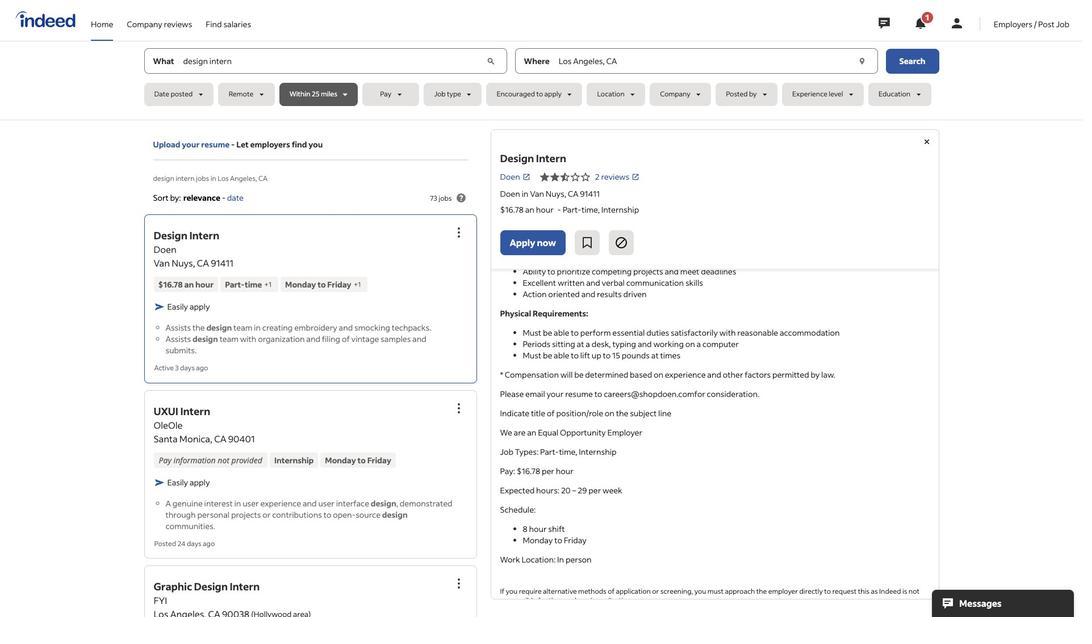 Task type: locate. For each thing, give the bounding box(es) containing it.
friday
[[327, 280, 351, 290], [367, 455, 391, 466], [564, 536, 587, 546]]

ago right 3
[[196, 364, 208, 373]]

0 vertical spatial an
[[525, 204, 534, 215]]

0 horizontal spatial 91411
[[211, 257, 233, 269]]

posted for posted 24 days ago
[[154, 540, 176, 548]]

essential
[[612, 328, 645, 338]]

not right is
[[909, 588, 920, 596]]

uxui
[[154, 405, 178, 418]]

1 horizontal spatial per
[[589, 486, 601, 496]]

physical
[[500, 308, 531, 319]]

1 horizontal spatial resume
[[565, 389, 593, 400]]

monday up assists the design team in creating embroidery and smocking techpacks. on the left bottom of page
[[285, 280, 316, 290]]

shift
[[548, 524, 565, 535]]

+ inside part-time + 1
[[264, 280, 269, 289]]

company reviews link
[[127, 0, 192, 39]]

posted 24 days ago
[[154, 540, 215, 548]]

able up 'sitting' at right
[[554, 328, 569, 338]]

0 horizontal spatial resume
[[201, 139, 230, 150]]

2 clear element from the left
[[856, 55, 868, 67]]

open-
[[333, 510, 356, 521]]

1 vertical spatial $16.78
[[158, 280, 183, 290]]

find
[[206, 18, 222, 29]]

home link
[[91, 0, 113, 39]]

1 horizontal spatial nuys,
[[546, 189, 566, 199]]

monday down "8"
[[523, 536, 553, 546]]

0 vertical spatial jobs
[[196, 174, 209, 183]]

ago for design intern
[[196, 364, 208, 373]]

be up periods
[[543, 328, 552, 338]]

job type button
[[424, 83, 482, 106]]

0 vertical spatial $16.78
[[500, 204, 524, 215]]

hour down doen in van nuys, ca 91411
[[536, 204, 554, 215]]

your right email at bottom
[[547, 389, 564, 400]]

0 horizontal spatial with
[[240, 334, 256, 345]]

2 horizontal spatial design
[[500, 152, 534, 165]]

reasonable
[[737, 328, 778, 338]]

you left must
[[694, 588, 706, 596]]

2 horizontal spatial friday
[[564, 536, 587, 546]]

clear element
[[485, 55, 497, 67], [856, 55, 868, 67]]

application down 'methods'
[[597, 597, 631, 605]]

reviews right 2
[[601, 172, 629, 182]]

to down shift
[[554, 536, 562, 546]]

0 vertical spatial friday
[[327, 280, 351, 290]]

0 horizontal spatial time,
[[559, 447, 577, 458]]

a down the satisfactorily at the right bottom of page
[[697, 339, 701, 350]]

2 assists from the top
[[166, 334, 191, 345]]

of for alternative
[[608, 588, 615, 596]]

0 vertical spatial apply
[[544, 90, 562, 99]]

and up contributions
[[303, 498, 317, 509]]

internship down 2 reviews 'link'
[[601, 204, 639, 215]]

1 horizontal spatial pay
[[380, 90, 391, 99]]

1 vertical spatial projects
[[231, 510, 261, 521]]

0 horizontal spatial by
[[749, 90, 757, 99]]

1 a from the left
[[586, 339, 590, 350]]

1 horizontal spatial with
[[720, 328, 736, 338]]

91411 down 2
[[580, 189, 600, 199]]

van down doen link
[[530, 189, 544, 199]]

0 horizontal spatial job
[[434, 90, 446, 99]]

1 vertical spatial experience
[[260, 498, 301, 509]]

2 easily from the top
[[167, 477, 188, 488]]

part-
[[563, 204, 582, 215], [225, 280, 245, 290], [540, 447, 559, 458]]

monday up interface on the bottom of the page
[[325, 455, 356, 466]]

+ right the time
[[264, 280, 269, 289]]

personal
[[197, 510, 230, 521]]

computer
[[703, 339, 739, 350]]

on
[[685, 339, 695, 350], [654, 370, 663, 380], [605, 408, 615, 419]]

0 horizontal spatial experience
[[260, 498, 301, 509]]

or inside , demonstrated through personal projects or contributions to open-source
[[263, 510, 271, 521]]

clear element for what
[[485, 55, 497, 67]]

to inside the ability to prioritize competing projects and meet deadlines excellent written and verbal communication skills action oriented and results driven
[[548, 266, 555, 277]]

by:
[[170, 192, 181, 203]]

$16.78 down types:
[[517, 466, 540, 477]]

1 vertical spatial job
[[434, 90, 446, 99]]

2 able from the top
[[554, 350, 569, 361]]

2 + from the left
[[354, 280, 358, 289]]

time, up the save this job image
[[582, 204, 600, 215]]

easily apply down the '$16.78 an hour'
[[167, 302, 210, 313]]

pay right 'miles'
[[380, 90, 391, 99]]

approach
[[725, 588, 755, 596]]

easily apply
[[167, 302, 210, 313], [167, 477, 210, 488]]

accommodation
[[780, 328, 840, 338]]

of inside 'if you require alternative methods of application or screening, you must approach the employer directly to request this as indeed is not responsible for the employer's application process.'
[[608, 588, 615, 596]]

consideration.
[[707, 389, 760, 400]]

position/role
[[556, 408, 603, 419]]

easily for uxui
[[167, 477, 188, 488]]

1 vertical spatial jobs
[[439, 194, 452, 203]]

on down the satisfactorily at the right bottom of page
[[685, 339, 695, 350]]

design down by:
[[154, 229, 187, 243]]

friday for monday to friday
[[367, 455, 391, 466]]

–
[[572, 486, 576, 496]]

reviews for 2 reviews
[[601, 172, 629, 182]]

- for date
[[222, 192, 225, 203]]

active
[[154, 364, 174, 373]]

as
[[871, 588, 878, 596]]

days for design
[[180, 364, 195, 373]]

apply for uxui intern
[[190, 477, 210, 488]]

doen down the design intern
[[500, 172, 520, 182]]

1 horizontal spatial experience
[[665, 370, 706, 380]]

of inside the team with organization and filing of vintage samples and submits.
[[342, 334, 350, 345]]

company for company reviews
[[127, 18, 162, 29]]

doen down doen link
[[500, 189, 520, 199]]

jobs right 73
[[439, 194, 452, 203]]

and down written
[[581, 289, 595, 300]]

this
[[858, 588, 870, 596]]

team inside the team with organization and filing of vintage samples and submits.
[[220, 334, 238, 345]]

design intern doen van nuys, ca 91411
[[154, 229, 233, 269]]

2.5 out of 5 stars image
[[539, 170, 591, 184]]

90401
[[228, 433, 255, 445]]

nuys, up the '$16.78 an hour'
[[172, 257, 195, 269]]

$16.78 an hour - part-time, internship
[[500, 204, 639, 215]]

1 vertical spatial ago
[[203, 540, 215, 548]]

by
[[749, 90, 757, 99], [811, 370, 820, 380]]

help icon image
[[454, 191, 468, 205]]

jobs
[[196, 174, 209, 183], [439, 194, 452, 203]]

1 vertical spatial an
[[184, 280, 194, 290]]

0 horizontal spatial friday
[[327, 280, 351, 290]]

projects inside the ability to prioritize competing projects and meet deadlines excellent written and verbal communication skills action oriented and results driven
[[633, 266, 663, 277]]

with left organization
[[240, 334, 256, 345]]

now
[[537, 237, 556, 249]]

design up sort
[[153, 174, 174, 183]]

1 horizontal spatial -
[[231, 139, 235, 150]]

1 horizontal spatial at
[[651, 350, 659, 361]]

to left the open-
[[324, 510, 331, 521]]

easily down the '$16.78 an hour'
[[167, 302, 188, 313]]

nuys, inside design intern doen van nuys, ca 91411
[[172, 257, 195, 269]]

screening,
[[660, 588, 693, 596]]

posted down where field
[[726, 90, 748, 99]]

1 inside part-time + 1
[[269, 280, 272, 289]]

1 horizontal spatial clear element
[[856, 55, 868, 67]]

job for job types: part-time, internship
[[500, 447, 513, 458]]

at up the lift
[[577, 339, 584, 350]]

0 vertical spatial van
[[530, 189, 544, 199]]

1 horizontal spatial time,
[[582, 204, 600, 215]]

0 vertical spatial by
[[749, 90, 757, 99]]

experience down times
[[665, 370, 706, 380]]

through
[[166, 510, 196, 521]]

of right 'methods'
[[608, 588, 615, 596]]

*
[[500, 370, 503, 380]]

nuys, down "2.5 out of 5 stars" image
[[546, 189, 566, 199]]

employers
[[994, 18, 1033, 29]]

1 assists from the top
[[166, 323, 191, 334]]

0 horizontal spatial or
[[263, 510, 271, 521]]

desk,
[[592, 339, 611, 350]]

pay for pay information not provided
[[159, 455, 171, 466]]

company up what
[[127, 18, 162, 29]]

- down doen in van nuys, ca 91411
[[558, 204, 561, 215]]

easily apply up genuine
[[167, 477, 210, 488]]

1 vertical spatial nuys,
[[172, 257, 195, 269]]

with up computer in the bottom of the page
[[720, 328, 736, 338]]

doen
[[500, 172, 520, 182], [500, 189, 520, 199], [154, 244, 176, 256]]

1 vertical spatial pay
[[159, 455, 171, 466]]

friday up embroidery
[[327, 280, 351, 290]]

1 inside monday to friday + 1
[[358, 280, 361, 289]]

1 easily from the top
[[167, 302, 188, 313]]

1 vertical spatial easily apply
[[167, 477, 210, 488]]

compensation
[[505, 370, 559, 380]]

projects for or
[[231, 510, 261, 521]]

action
[[523, 289, 547, 300]]

1 vertical spatial design
[[154, 229, 187, 243]]

0 horizontal spatial of
[[342, 334, 350, 345]]

employer
[[768, 588, 798, 596]]

intern inside design intern doen van nuys, ca 91411
[[189, 229, 219, 243]]

8
[[523, 524, 527, 535]]

and up pounds
[[638, 339, 652, 350]]

information
[[174, 455, 216, 466]]

education
[[879, 90, 911, 99]]

on right the based
[[654, 370, 663, 380]]

2 must from the top
[[523, 350, 541, 361]]

1 vertical spatial team
[[220, 334, 238, 345]]

team
[[233, 323, 252, 334], [220, 334, 238, 345]]

0 vertical spatial ago
[[196, 364, 208, 373]]

contributions
[[272, 510, 322, 521]]

within
[[289, 90, 310, 99]]

save this job image
[[580, 236, 594, 250]]

an down design intern doen van nuys, ca 91411
[[184, 280, 194, 290]]

design inside design intern doen van nuys, ca 91411
[[154, 229, 187, 243]]

resume left let
[[201, 139, 230, 150]]

be down periods
[[543, 350, 552, 361]]

2 vertical spatial monday
[[523, 536, 553, 546]]

pay inside popup button
[[380, 90, 391, 99]]

what
[[153, 56, 174, 66]]

user up the open-
[[318, 498, 335, 509]]

graphic
[[154, 580, 192, 594]]

resume up position/role
[[565, 389, 593, 400]]

opportunity
[[560, 428, 606, 438]]

1 able from the top
[[554, 328, 569, 338]]

an for $16.78 an hour
[[184, 280, 194, 290]]

experience level
[[792, 90, 843, 99]]

* compensation will be determined based on experience and other factors permitted by law.
[[500, 370, 835, 380]]

not
[[218, 455, 229, 466], [909, 588, 920, 596]]

experience up design communities.
[[260, 498, 301, 509]]

2 horizontal spatial you
[[694, 588, 706, 596]]

- left let
[[231, 139, 235, 150]]

based
[[630, 370, 652, 380]]

resume
[[201, 139, 230, 150], [565, 389, 593, 400]]

not left provided
[[218, 455, 229, 466]]

part- right the '$16.78 an hour'
[[225, 280, 245, 290]]

1 vertical spatial easily
[[167, 477, 188, 488]]

on inside 'must be able to perform essential duties satisfactorily with reasonable accommodation periods sitting at a desk, typing and working on a computer must be able to lift up to 15 pounds at times'
[[685, 339, 695, 350]]

24
[[177, 540, 185, 548]]

company down where field
[[660, 90, 691, 99]]

date link
[[227, 192, 244, 203]]

0 horizontal spatial company
[[127, 18, 162, 29]]

remote
[[229, 90, 253, 99]]

ca inside design intern doen van nuys, ca 91411
[[197, 257, 209, 269]]

job right post
[[1056, 18, 1070, 29]]

1 horizontal spatial 91411
[[580, 189, 600, 199]]

the
[[193, 323, 205, 334], [616, 408, 628, 419], [756, 588, 767, 596], [549, 597, 559, 605]]

1 vertical spatial monday
[[325, 455, 356, 466]]

ca left 90401 on the left bottom
[[214, 433, 226, 445]]

team left creating
[[233, 323, 252, 334]]

an
[[525, 204, 534, 215], [184, 280, 194, 290], [527, 428, 536, 438]]

projects inside , demonstrated through personal projects or contributions to open-source
[[231, 510, 261, 521]]

1 vertical spatial 91411
[[211, 257, 233, 269]]

clear element left search button
[[856, 55, 868, 67]]

days
[[180, 364, 195, 373], [187, 540, 201, 548]]

posted inside the posted by popup button
[[726, 90, 748, 99]]

reviews left find
[[164, 18, 192, 29]]

1 clear element from the left
[[485, 55, 497, 67]]

friday for monday to friday + 1
[[327, 280, 351, 290]]

van inside design intern doen van nuys, ca 91411
[[154, 257, 170, 269]]

employers / post job link
[[994, 0, 1070, 39]]

ca up '$16.78 an hour - part-time, internship'
[[568, 189, 579, 199]]

1 left account image
[[926, 12, 929, 23]]

of for and
[[342, 334, 350, 345]]

+ up smocking
[[354, 280, 358, 289]]

2 vertical spatial on
[[605, 408, 615, 419]]

of right filing
[[342, 334, 350, 345]]

2 vertical spatial design
[[194, 580, 228, 594]]

not inside 'if you require alternative methods of application or screening, you must approach the employer directly to request this as indeed is not responsible for the employer's application process.'
[[909, 588, 920, 596]]

apply down where
[[544, 90, 562, 99]]

days right 3
[[180, 364, 195, 373]]

2 easily apply from the top
[[167, 477, 210, 488]]

assists up submits.
[[166, 334, 191, 345]]

1 vertical spatial by
[[811, 370, 820, 380]]

0 vertical spatial reviews
[[164, 18, 192, 29]]

design for design intern
[[500, 152, 534, 165]]

doen inside design intern doen van nuys, ca 91411
[[154, 244, 176, 256]]

and
[[665, 266, 679, 277], [586, 278, 600, 288], [581, 289, 595, 300], [339, 323, 353, 334], [306, 334, 320, 345], [412, 334, 426, 345], [638, 339, 652, 350], [707, 370, 721, 380], [303, 498, 317, 509]]

1 horizontal spatial of
[[547, 408, 555, 419]]

0 vertical spatial easily
[[167, 302, 188, 313]]

1 vertical spatial able
[[554, 350, 569, 361]]

doen inside doen link
[[500, 172, 520, 182]]

reviews inside "link"
[[164, 18, 192, 29]]

to inside , demonstrated through personal projects or contributions to open-source
[[324, 510, 331, 521]]

easily for design
[[167, 302, 188, 313]]

1 horizontal spatial on
[[654, 370, 663, 380]]

0 vertical spatial time,
[[582, 204, 600, 215]]

job for job type
[[434, 90, 446, 99]]

apply now
[[510, 237, 556, 249]]

2 vertical spatial of
[[608, 588, 615, 596]]

0 vertical spatial be
[[543, 328, 552, 338]]

clear element for where
[[856, 55, 868, 67]]

to right directly
[[824, 588, 831, 596]]

2 horizontal spatial on
[[685, 339, 695, 350]]

require
[[519, 588, 542, 596]]

1 vertical spatial assists
[[166, 334, 191, 345]]

1 + from the left
[[264, 280, 269, 289]]

location:
[[522, 555, 556, 566]]

0 vertical spatial doen
[[500, 172, 520, 182]]

and inside 'must be able to perform essential duties satisfactorily with reasonable accommodation periods sitting at a desk, typing and working on a computer must be able to lift up to 15 pounds at times'
[[638, 339, 652, 350]]

1 vertical spatial resume
[[565, 389, 593, 400]]

2 a from the left
[[697, 339, 701, 350]]

None search field
[[144, 48, 939, 111]]

0 vertical spatial resume
[[201, 139, 230, 150]]

application up process.
[[616, 588, 651, 596]]

oleole
[[154, 419, 183, 431]]

reviews for company reviews
[[164, 18, 192, 29]]

1 vertical spatial at
[[651, 350, 659, 361]]

0 horizontal spatial monday
[[285, 280, 316, 290]]

be right 'will'
[[574, 370, 584, 380]]

friday up interface on the bottom of the page
[[367, 455, 391, 466]]

1 vertical spatial part-
[[225, 280, 245, 290]]

2 vertical spatial job
[[500, 447, 513, 458]]

1 horizontal spatial +
[[354, 280, 358, 289]]

1 horizontal spatial or
[[652, 588, 659, 596]]

company inside "link"
[[127, 18, 162, 29]]

location
[[597, 90, 625, 99]]

ca inside uxui intern oleole santa monica, ca 90401
[[214, 433, 226, 445]]

pay: $16.78 per hour
[[500, 466, 574, 477]]

1 vertical spatial your
[[547, 389, 564, 400]]

santa
[[154, 433, 178, 445]]

a up the lift
[[586, 339, 590, 350]]

1 vertical spatial per
[[589, 486, 601, 496]]

alternative
[[543, 588, 577, 596]]

for
[[538, 597, 547, 605]]

1 horizontal spatial your
[[547, 389, 564, 400]]

1 horizontal spatial job
[[500, 447, 513, 458]]

0 horizontal spatial design
[[154, 229, 187, 243]]

we are an equal opportunity employer
[[500, 428, 642, 438]]

0 horizontal spatial projects
[[231, 510, 261, 521]]

monday for monday to friday
[[325, 455, 356, 466]]

job inside popup button
[[434, 90, 446, 99]]

1 vertical spatial on
[[654, 370, 663, 380]]

0 horizontal spatial +
[[264, 280, 269, 289]]

0 vertical spatial company
[[127, 18, 162, 29]]

date posted button
[[144, 83, 213, 106]]

1 right the time
[[269, 280, 272, 289]]

2 horizontal spatial monday
[[523, 536, 553, 546]]

upload your resume - let employers find you
[[153, 139, 323, 150]]

expected
[[500, 486, 535, 496]]

title
[[531, 408, 545, 419]]

job left type
[[434, 90, 446, 99]]

intern inside uxui intern oleole santa monica, ca 90401
[[180, 405, 210, 418]]

time,
[[582, 204, 600, 215], [559, 447, 577, 458]]

part-time + 1
[[225, 280, 272, 290]]

posted left 24
[[154, 540, 176, 548]]

of right title
[[547, 408, 555, 419]]

0 vertical spatial assists
[[166, 323, 191, 334]]

job actions for design intern is collapsed image
[[452, 226, 465, 240]]

assists up assists design
[[166, 323, 191, 334]]

you right if
[[506, 588, 518, 596]]

intern for uxui intern oleole santa monica, ca 90401
[[180, 405, 210, 418]]

2 vertical spatial -
[[558, 204, 561, 215]]

and up results
[[586, 278, 600, 288]]

communities.
[[166, 521, 215, 532]]

2 horizontal spatial job
[[1056, 18, 1070, 29]]

design
[[500, 152, 534, 165], [154, 229, 187, 243], [194, 580, 228, 594]]

0 horizontal spatial part-
[[225, 280, 245, 290]]

up
[[592, 350, 601, 361]]

monday to friday
[[325, 455, 391, 466]]

an down doen in van nuys, ca 91411
[[525, 204, 534, 215]]

company inside popup button
[[660, 90, 691, 99]]

in left los
[[211, 174, 216, 183]]

$16.78 down design intern doen van nuys, ca 91411
[[158, 280, 183, 290]]

requirements:
[[533, 308, 588, 319]]

1 horizontal spatial posted
[[726, 90, 748, 99]]

clear image
[[856, 55, 868, 67]]

pay button
[[363, 83, 419, 106]]

factors
[[745, 370, 771, 380]]

must up periods
[[523, 328, 541, 338]]

-
[[231, 139, 235, 150], [222, 192, 225, 203], [558, 204, 561, 215]]

assists design
[[166, 334, 218, 345]]

1 easily apply from the top
[[167, 302, 210, 313]]

0 vertical spatial job
[[1056, 18, 1070, 29]]

reviews
[[164, 18, 192, 29], [601, 172, 629, 182]]

1 user from the left
[[243, 498, 259, 509]]

in right interest on the bottom of page
[[234, 498, 241, 509]]

apply down the '$16.78 an hour'
[[190, 302, 210, 313]]

pay down santa
[[159, 455, 171, 466]]

per up hours:
[[542, 466, 554, 477]]

1 vertical spatial company
[[660, 90, 691, 99]]

to right encouraged
[[536, 90, 543, 99]]



Task type: vqa. For each thing, say whether or not it's contained in the screenshot.
tab list
no



Task type: describe. For each thing, give the bounding box(es) containing it.
in
[[557, 555, 564, 566]]

experience level button
[[782, 83, 864, 106]]

to inside popup button
[[536, 90, 543, 99]]

doen link
[[500, 171, 530, 183]]

relevance
[[183, 192, 220, 203]]

0 vertical spatial not
[[218, 455, 229, 466]]

design up submits.
[[193, 334, 218, 345]]

to left 15
[[603, 350, 611, 361]]

What field
[[181, 49, 484, 74]]

2 vertical spatial be
[[574, 370, 584, 380]]

monica,
[[179, 433, 212, 445]]

find salaries link
[[206, 0, 251, 39]]

and left meet
[[665, 266, 679, 277]]

the left employer
[[756, 588, 767, 596]]

/
[[1034, 18, 1037, 29]]

ca right angeles,
[[258, 174, 268, 183]]

permitted
[[772, 370, 809, 380]]

person
[[566, 555, 592, 566]]

and left other
[[707, 370, 721, 380]]

close job details image
[[920, 135, 933, 149]]

monday inside 8 hour shift monday to friday
[[523, 536, 553, 546]]

0 vertical spatial team
[[233, 323, 252, 334]]

equal
[[538, 428, 558, 438]]

1 horizontal spatial part-
[[540, 447, 559, 458]]

design up assists design
[[206, 323, 232, 334]]

email
[[525, 389, 545, 400]]

perform
[[580, 328, 611, 338]]

creating
[[262, 323, 293, 334]]

messages unread count 0 image
[[877, 12, 892, 35]]

interest
[[204, 498, 233, 509]]

company button
[[650, 83, 711, 106]]

clear image
[[485, 55, 497, 67]]

in down doen link
[[522, 189, 528, 199]]

time
[[245, 280, 262, 290]]

are
[[514, 428, 526, 438]]

employer's
[[561, 597, 595, 605]]

assists for assists
[[166, 334, 191, 345]]

within 25 miles button
[[279, 83, 358, 106]]

process.
[[633, 597, 659, 605]]

design communities.
[[166, 510, 408, 532]]

home
[[91, 18, 113, 29]]

to up embroidery
[[318, 280, 326, 290]]

meet
[[680, 266, 699, 277]]

with inside 'must be able to perform essential duties satisfactorily with reasonable accommodation periods sitting at a desk, typing and working on a computer must be able to lift up to 15 pounds at times'
[[720, 328, 736, 338]]

1 vertical spatial be
[[543, 350, 552, 361]]

sort
[[153, 192, 169, 203]]

satisfactorily
[[671, 328, 718, 338]]

uxui intern button
[[154, 405, 210, 418]]

will
[[560, 370, 573, 380]]

doen for doen in van nuys, ca 91411
[[500, 189, 520, 199]]

prioritize
[[557, 266, 590, 277]]

not interested image
[[615, 236, 628, 250]]

team with organization and filing of vintage samples and submits.
[[166, 334, 426, 356]]

to inside 8 hour shift monday to friday
[[554, 536, 562, 546]]

within 25 miles
[[289, 90, 337, 99]]

times
[[660, 350, 680, 361]]

pay:
[[500, 466, 515, 477]]

0 vertical spatial experience
[[665, 370, 706, 380]]

doen for doen
[[500, 172, 520, 182]]

0 vertical spatial your
[[182, 139, 200, 150]]

monday for monday to friday + 1
[[285, 280, 316, 290]]

to inside 'if you require alternative methods of application or screening, you must approach the employer directly to request this as indeed is not responsible for the employer's application process.'
[[824, 588, 831, 596]]

indeed
[[879, 588, 901, 596]]

date posted
[[154, 90, 193, 99]]

friday inside 8 hour shift monday to friday
[[564, 536, 587, 546]]

to up 'sitting' at right
[[571, 328, 579, 338]]

2 vertical spatial an
[[527, 428, 536, 438]]

law.
[[821, 370, 835, 380]]

2 vertical spatial $16.78
[[517, 466, 540, 477]]

please
[[500, 389, 524, 400]]

apply inside popup button
[[544, 90, 562, 99]]

0 vertical spatial part-
[[563, 204, 582, 215]]

25
[[312, 90, 320, 99]]

to up interface on the bottom of the page
[[358, 455, 366, 466]]

0 vertical spatial per
[[542, 466, 554, 477]]

internship up a genuine interest in user experience and user interface design
[[274, 455, 314, 466]]

upload your resume link
[[153, 139, 230, 151]]

ago for uxui intern
[[203, 540, 215, 548]]

oriented
[[548, 289, 580, 300]]

2 horizontal spatial 1
[[926, 12, 929, 23]]

level
[[829, 90, 843, 99]]

demonstrated
[[400, 498, 452, 509]]

active 3 days ago
[[154, 364, 208, 373]]

by inside popup button
[[749, 90, 757, 99]]

design for design intern doen van nuys, ca 91411
[[154, 229, 187, 243]]

find
[[292, 139, 307, 150]]

design inside design communities.
[[382, 510, 408, 521]]

search
[[899, 55, 926, 66]]

Where field
[[556, 49, 855, 74]]

encouraged to apply
[[497, 90, 562, 99]]

skills
[[686, 278, 703, 288]]

- for part-
[[558, 204, 561, 215]]

and down embroidery
[[306, 334, 320, 345]]

search button
[[886, 49, 939, 74]]

employers / post job
[[994, 18, 1070, 29]]

$16.78 for $16.78 an hour
[[158, 280, 183, 290]]

days for uxui
[[187, 540, 201, 548]]

job actions for uxui intern is collapsed image
[[452, 402, 465, 415]]

verbal
[[602, 278, 625, 288]]

1 horizontal spatial you
[[506, 588, 518, 596]]

typing
[[613, 339, 636, 350]]

2 user from the left
[[318, 498, 335, 509]]

pay for pay
[[380, 90, 391, 99]]

messages button
[[932, 591, 1074, 618]]

assists for assists the
[[166, 323, 191, 334]]

intern for design intern
[[536, 152, 566, 165]]

responsible
[[500, 597, 537, 605]]

schedule:
[[500, 505, 536, 516]]

design intern jobs in los angeles, ca
[[153, 174, 268, 183]]

posted by button
[[716, 83, 778, 106]]

posted by
[[726, 90, 757, 99]]

other
[[723, 370, 743, 380]]

in left creating
[[254, 323, 261, 334]]

job actions for graphic design intern is collapsed image
[[452, 577, 465, 591]]

with inside the team with organization and filing of vintage samples and submits.
[[240, 334, 256, 345]]

techpacks.
[[392, 323, 431, 334]]

0 vertical spatial 91411
[[580, 189, 600, 199]]

and up filing
[[339, 323, 353, 334]]

and down techpacks.
[[412, 334, 426, 345]]

design intern button
[[154, 229, 219, 243]]

periods
[[523, 339, 550, 350]]

genuine
[[173, 498, 203, 509]]

types:
[[515, 447, 539, 458]]

or inside 'if you require alternative methods of application or screening, you must approach the employer directly to request this as indeed is not responsible for the employer's application process.'
[[652, 588, 659, 596]]

the up 'employer'
[[616, 408, 628, 419]]

graphic design intern button
[[154, 580, 260, 594]]

hour up 20 on the bottom of the page
[[556, 466, 574, 477]]

0 vertical spatial nuys,
[[546, 189, 566, 199]]

+ inside monday to friday + 1
[[354, 280, 358, 289]]

must
[[708, 588, 724, 596]]

0 horizontal spatial you
[[309, 139, 323, 150]]

an for $16.78 an hour - part-time, internship
[[525, 204, 534, 215]]

messages
[[959, 598, 1002, 610]]

we
[[500, 428, 512, 438]]

1 horizontal spatial design
[[194, 580, 228, 594]]

design up the source
[[371, 498, 396, 509]]

vintage
[[351, 334, 379, 345]]

the up assists design
[[193, 323, 205, 334]]

none search field containing search
[[144, 48, 939, 111]]

to down determined
[[594, 389, 602, 400]]

1 must from the top
[[523, 328, 541, 338]]

posted for posted by
[[726, 90, 748, 99]]

internship down opportunity
[[579, 447, 617, 458]]

hour inside 8 hour shift monday to friday
[[529, 524, 547, 535]]

account image
[[950, 16, 964, 30]]

interface
[[336, 498, 369, 509]]

- for let
[[231, 139, 235, 150]]

if you require alternative methods of application or screening, you must approach the employer directly to request this as indeed is not responsible for the employer's application process.
[[500, 588, 920, 605]]

is
[[902, 588, 907, 596]]

0 vertical spatial at
[[577, 339, 584, 350]]

$16.78 for $16.78 an hour - part-time, internship
[[500, 204, 524, 215]]

company for company
[[660, 90, 691, 99]]

easily apply for design
[[167, 302, 210, 313]]

91411 inside design intern doen van nuys, ca 91411
[[211, 257, 233, 269]]

the down "alternative"
[[549, 597, 559, 605]]

easily apply for uxui
[[167, 477, 210, 488]]

1 vertical spatial of
[[547, 408, 555, 419]]

hour down design intern doen van nuys, ca 91411
[[195, 280, 214, 290]]

smocking
[[354, 323, 390, 334]]

if
[[500, 588, 504, 596]]

expected hours: 20 – 29 per week
[[500, 486, 622, 496]]

to left the lift
[[571, 350, 579, 361]]

physical requirements:
[[500, 308, 588, 319]]

1 horizontal spatial jobs
[[439, 194, 452, 203]]

intern for design intern doen van nuys, ca 91411
[[189, 229, 219, 243]]

source
[[356, 510, 381, 521]]

2
[[595, 172, 600, 182]]

posted
[[171, 90, 193, 99]]

apply for design intern
[[190, 302, 210, 313]]

embroidery
[[294, 323, 337, 334]]

1 horizontal spatial by
[[811, 370, 820, 380]]

remote button
[[218, 83, 275, 106]]

job type
[[434, 90, 461, 99]]

projects for and
[[633, 266, 663, 277]]



